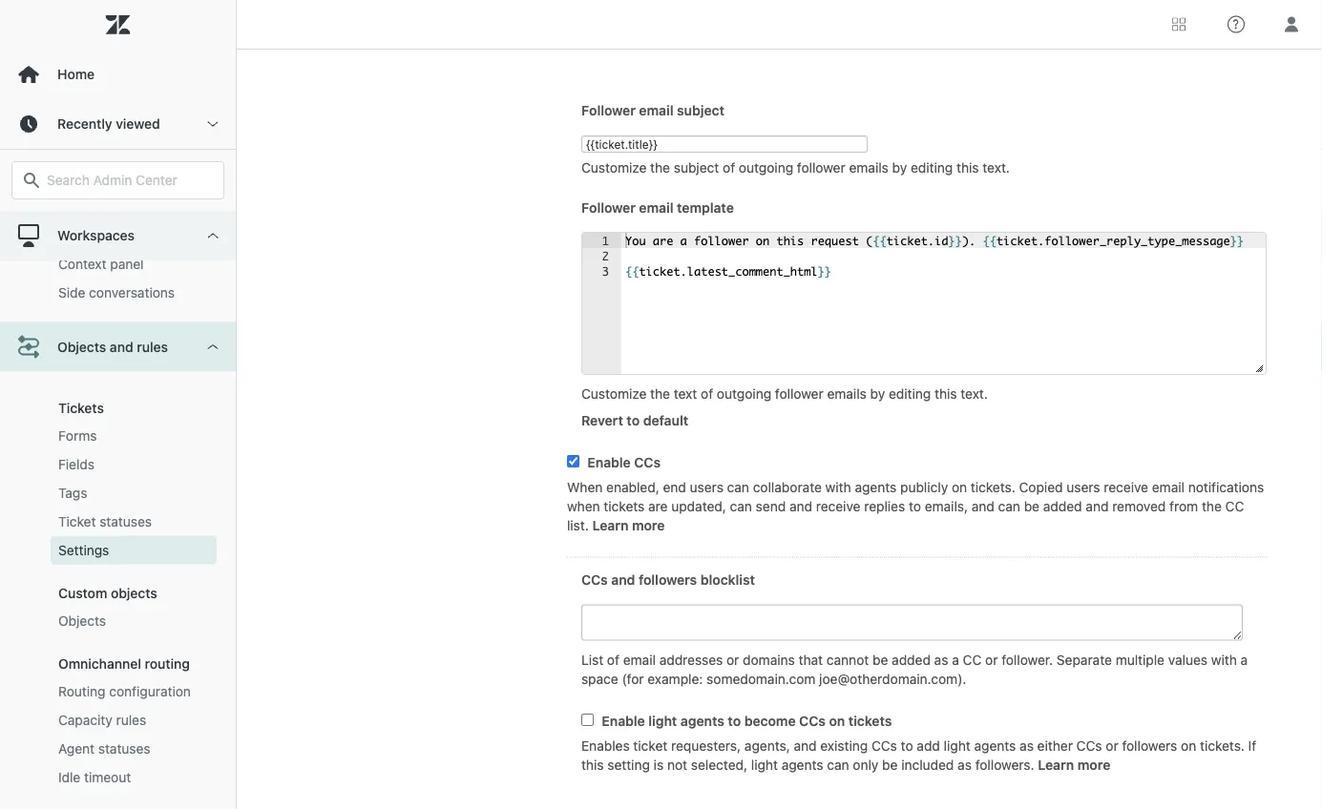 Task type: vqa. For each thing, say whether or not it's contained in the screenshot.
Targets in 'link'
no



Task type: locate. For each thing, give the bounding box(es) containing it.
panel
[[110, 256, 144, 272]]

tree item containing agent interface
[[0, 0, 236, 323]]

omnichannel
[[58, 656, 141, 672]]

tree item
[[0, 0, 236, 323], [0, 323, 236, 810]]

fields link
[[51, 451, 217, 479]]

side conversations element
[[58, 283, 175, 303]]

context
[[58, 256, 107, 272]]

rules
[[137, 339, 168, 355], [116, 713, 146, 728]]

capacity
[[58, 713, 112, 728]]

0 vertical spatial rules
[[137, 339, 168, 355]]

capacity rules
[[58, 713, 146, 728]]

routing configuration
[[58, 684, 191, 700]]

agent for agent interface
[[58, 199, 95, 215]]

tree containing agent interface
[[0, 0, 236, 810]]

tags element
[[58, 484, 87, 503]]

side conversations
[[58, 285, 175, 301]]

interface
[[98, 199, 153, 215]]

objects down custom
[[58, 613, 106, 629]]

0 vertical spatial agent
[[58, 199, 95, 215]]

0 vertical spatial objects
[[57, 339, 106, 355]]

content
[[115, 228, 163, 243]]

help image
[[1228, 16, 1245, 33]]

statuses inside agent statuses "element"
[[98, 741, 151, 757]]

agent interface element
[[58, 198, 153, 217]]

1 tree item from the top
[[0, 0, 236, 323]]

2 tree item from the top
[[0, 323, 236, 810]]

rules down routing configuration link
[[116, 713, 146, 728]]

dynamic
[[58, 228, 112, 243]]

fields
[[58, 457, 95, 473]]

routing
[[58, 684, 106, 700]]

1 vertical spatial statuses
[[98, 741, 151, 757]]

statuses inside ticket statuses element
[[100, 514, 152, 530]]

objects inside group
[[58, 613, 106, 629]]

fields element
[[58, 455, 95, 474]]

rules inside group
[[116, 713, 146, 728]]

recently viewed button
[[0, 99, 236, 149]]

tags link
[[51, 479, 217, 508]]

ticket statuses
[[58, 514, 152, 530]]

workspaces
[[57, 228, 135, 244]]

custom objects
[[58, 586, 157, 601]]

agent up dynamic on the top of the page
[[58, 199, 95, 215]]

objects left and
[[57, 339, 106, 355]]

idle timeout element
[[58, 769, 131, 788]]

None search field
[[2, 161, 234, 200]]

1 vertical spatial rules
[[116, 713, 146, 728]]

statuses down capacity rules link
[[98, 741, 151, 757]]

context panel element
[[58, 255, 144, 274]]

objects for objects
[[58, 613, 106, 629]]

agent interface
[[58, 199, 153, 215]]

agent up idle
[[58, 741, 95, 757]]

statuses down "tags" link
[[100, 514, 152, 530]]

objects and rules
[[57, 339, 168, 355]]

1 agent from the top
[[58, 199, 95, 215]]

Search Admin Center field
[[47, 172, 212, 189]]

tree item containing objects and rules
[[0, 323, 236, 810]]

idle timeout
[[58, 770, 131, 786]]

objects
[[111, 586, 157, 601]]

1 vertical spatial objects
[[58, 613, 106, 629]]

user menu image
[[1280, 12, 1305, 37]]

side
[[58, 285, 85, 301]]

primary element
[[0, 0, 237, 810]]

2 agent from the top
[[58, 741, 95, 757]]

agent interface link
[[51, 193, 217, 221]]

agent inside workspaces group
[[58, 199, 95, 215]]

objects inside dropdown button
[[57, 339, 106, 355]]

and
[[110, 339, 133, 355]]

0 vertical spatial statuses
[[100, 514, 152, 530]]

statuses for agent statuses
[[98, 741, 151, 757]]

statuses for ticket statuses
[[100, 514, 152, 530]]

forms element
[[58, 427, 97, 446]]

1 vertical spatial agent
[[58, 741, 95, 757]]

objects
[[57, 339, 106, 355], [58, 613, 106, 629]]

custom objects element
[[58, 586, 157, 601]]

rules right and
[[137, 339, 168, 355]]

objects and rules group
[[0, 372, 236, 810]]

tags
[[58, 485, 87, 501]]

ticket statuses element
[[58, 513, 152, 532]]

routing configuration element
[[58, 683, 191, 702]]

objects element
[[58, 612, 106, 631]]

tree
[[0, 0, 236, 810]]

agent inside "element"
[[58, 741, 95, 757]]

agent
[[58, 199, 95, 215], [58, 741, 95, 757]]

statuses
[[100, 514, 152, 530], [98, 741, 151, 757]]

timeout
[[84, 770, 131, 786]]

ticket
[[58, 514, 96, 530]]



Task type: describe. For each thing, give the bounding box(es) containing it.
agent for agent statuses
[[58, 741, 95, 757]]

objects and rules button
[[0, 323, 236, 372]]

capacity rules link
[[51, 707, 217, 735]]

custom
[[58, 586, 107, 601]]

routing
[[145, 656, 190, 672]]

agent statuses
[[58, 741, 151, 757]]

idle timeout link
[[51, 764, 217, 792]]

objects link
[[51, 607, 217, 636]]

capacity rules element
[[58, 711, 146, 730]]

configuration
[[109, 684, 191, 700]]

settings element
[[58, 541, 109, 560]]

tickets element
[[58, 400, 104, 416]]

routing configuration link
[[51, 678, 217, 707]]

settings
[[58, 543, 109, 559]]

agent statuses element
[[58, 740, 151, 759]]

settings link
[[51, 537, 217, 565]]

omnichannel routing element
[[58, 656, 190, 672]]

objects for objects and rules
[[57, 339, 106, 355]]

omnichannel routing
[[58, 656, 190, 672]]

dynamic content element
[[58, 226, 163, 245]]

dynamic content
[[58, 228, 163, 243]]

idle
[[58, 770, 80, 786]]

agent statuses link
[[51, 735, 217, 764]]

forms link
[[51, 422, 217, 451]]

zendesk products image
[[1173, 18, 1186, 31]]

context panel link
[[51, 250, 217, 279]]

ticket statuses link
[[51, 508, 217, 537]]

home button
[[0, 50, 236, 99]]

viewed
[[116, 116, 160, 132]]

rules inside dropdown button
[[137, 339, 168, 355]]

recently
[[57, 116, 112, 132]]

side conversations link
[[51, 279, 217, 307]]

dynamic content link
[[51, 221, 217, 250]]

forms
[[58, 428, 97, 444]]

home
[[57, 66, 95, 82]]

recently viewed
[[57, 116, 160, 132]]

workspaces group
[[0, 27, 236, 323]]

conversations
[[89, 285, 175, 301]]

none search field inside primary element
[[2, 161, 234, 200]]

context panel
[[58, 256, 144, 272]]

workspaces button
[[0, 211, 236, 261]]

tickets
[[58, 400, 104, 416]]



